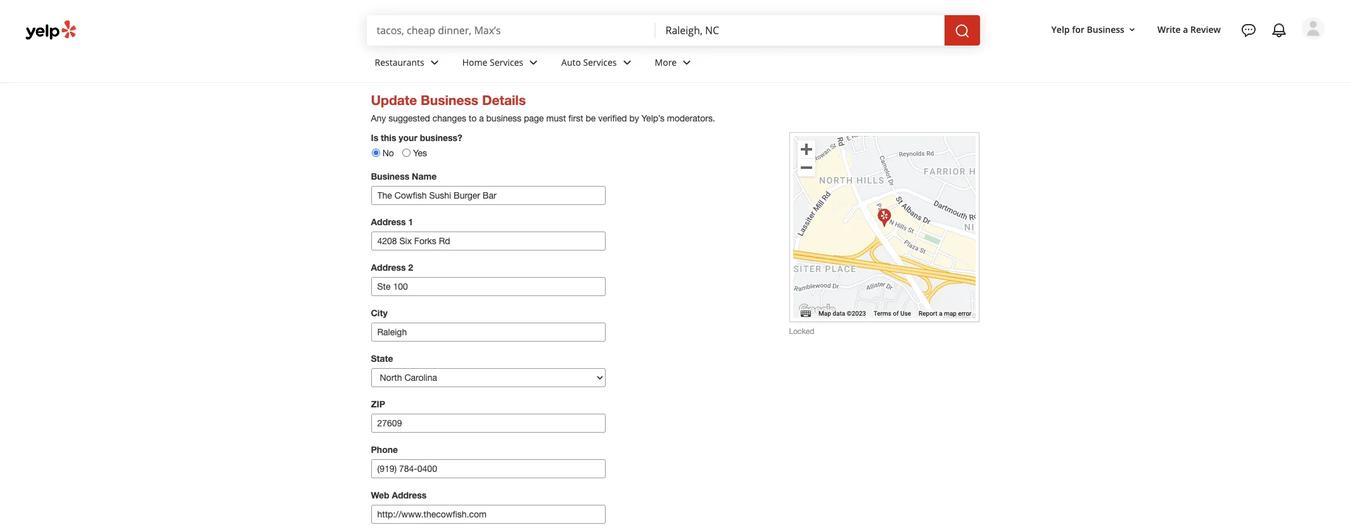 Task type: describe. For each thing, give the bounding box(es) containing it.
2
[[408, 262, 413, 273]]

of
[[893, 311, 899, 317]]

must
[[546, 113, 566, 124]]

by
[[629, 113, 639, 124]]

2 vertical spatial business
[[371, 171, 409, 182]]

auto services
[[561, 56, 617, 68]]

address for address 1
[[371, 217, 406, 227]]

error
[[958, 311, 972, 317]]

google image
[[796, 302, 838, 319]]

more
[[655, 56, 677, 68]]

City text field
[[371, 323, 605, 342]]

moderators.
[[667, 113, 715, 124]]

a for write
[[1183, 23, 1188, 35]]

is this your business?
[[371, 132, 462, 143]]

24 chevron down v2 image for auto services
[[619, 55, 635, 70]]

yelp for business
[[1052, 23, 1125, 35]]

terms of use
[[874, 311, 911, 317]]

update
[[371, 93, 417, 108]]

Address 2 text field
[[371, 278, 605, 297]]

services for auto services
[[583, 56, 617, 68]]

suggested
[[389, 113, 430, 124]]

this
[[381, 132, 396, 143]]

more link
[[645, 46, 705, 82]]

Find text field
[[377, 23, 645, 37]]

16 chevron down v2 image
[[1127, 24, 1137, 35]]

user actions element
[[1041, 16, 1343, 94]]

be
[[586, 113, 596, 124]]

changes
[[433, 113, 466, 124]]

update business details any suggested changes to a business page must first be verified by yelp's moderators.
[[371, 93, 715, 124]]

write a review
[[1158, 23, 1221, 35]]

notifications image
[[1272, 23, 1287, 38]]

business inside yelp for business button
[[1087, 23, 1125, 35]]

a for report
[[939, 311, 943, 317]]

home
[[462, 56, 488, 68]]

map data ©2023
[[819, 311, 866, 317]]

address for address 2
[[371, 262, 406, 273]]

1
[[408, 217, 413, 227]]

home services
[[462, 56, 523, 68]]

zip
[[371, 399, 385, 410]]

keyboard shortcuts image
[[801, 311, 811, 318]]

Business Name text field
[[371, 186, 605, 205]]

report a map error link
[[919, 311, 972, 317]]

report
[[919, 311, 938, 317]]

locked
[[789, 328, 814, 336]]

any
[[371, 113, 386, 124]]

details
[[482, 93, 526, 108]]

verified
[[598, 113, 627, 124]]

business
[[486, 113, 522, 124]]

24 chevron down v2 image for restaurants
[[427, 55, 442, 70]]

24 chevron down v2 image
[[526, 55, 541, 70]]

use
[[900, 311, 911, 317]]



Task type: locate. For each thing, give the bounding box(es) containing it.
a inside update business details any suggested changes to a business page must first be verified by yelp's moderators.
[[479, 113, 484, 124]]

a
[[1183, 23, 1188, 35], [479, 113, 484, 124], [939, 311, 943, 317]]

0 vertical spatial address
[[371, 217, 406, 227]]

terms of use link
[[874, 311, 911, 317]]

yelp's
[[642, 113, 665, 124]]

map
[[819, 311, 831, 317]]

1 services from the left
[[490, 56, 523, 68]]

Phone text field
[[371, 460, 605, 479]]

©2023
[[847, 311, 866, 317]]

review
[[1191, 23, 1221, 35]]

business left 16 chevron down v2 image
[[1087, 23, 1125, 35]]

3 24 chevron down v2 image from the left
[[679, 55, 695, 70]]

a left map at the right of page
[[939, 311, 943, 317]]

report a map error
[[919, 311, 972, 317]]

2 vertical spatial address
[[392, 490, 427, 501]]

1 horizontal spatial business
[[421, 93, 478, 108]]

2 horizontal spatial a
[[1183, 23, 1188, 35]]

address left 2
[[371, 262, 406, 273]]

business down no
[[371, 171, 409, 182]]

2 24 chevron down v2 image from the left
[[619, 55, 635, 70]]

none field near
[[666, 23, 934, 37]]

to
[[469, 113, 477, 124]]

business name
[[371, 171, 437, 182]]

address 1
[[371, 217, 413, 227]]

write
[[1158, 23, 1181, 35]]

city
[[371, 308, 388, 319]]

24 chevron down v2 image for more
[[679, 55, 695, 70]]

24 chevron down v2 image inside more link
[[679, 55, 695, 70]]

24 chevron down v2 image
[[427, 55, 442, 70], [619, 55, 635, 70], [679, 55, 695, 70]]

map region
[[721, 90, 1045, 414]]

restaurants
[[375, 56, 424, 68]]

state
[[371, 354, 393, 364]]

search image
[[955, 23, 970, 38]]

business up changes
[[421, 93, 478, 108]]

web address
[[371, 490, 427, 501]]

services
[[490, 56, 523, 68], [583, 56, 617, 68]]

messages image
[[1241, 23, 1256, 38]]

0 horizontal spatial a
[[479, 113, 484, 124]]

address right web
[[392, 490, 427, 501]]

None radio
[[372, 149, 380, 157], [402, 149, 410, 157], [372, 149, 380, 157], [402, 149, 410, 157]]

1 none field from the left
[[377, 23, 645, 37]]

1 vertical spatial a
[[479, 113, 484, 124]]

for
[[1072, 23, 1085, 35]]

first
[[568, 113, 583, 124]]

24 chevron down v2 image inside the restaurants link
[[427, 55, 442, 70]]

None field
[[377, 23, 645, 37], [666, 23, 934, 37]]

24 chevron down v2 image right more
[[679, 55, 695, 70]]

2 horizontal spatial business
[[1087, 23, 1125, 35]]

a inside write a review link
[[1183, 23, 1188, 35]]

business
[[1087, 23, 1125, 35], [421, 93, 478, 108], [371, 171, 409, 182]]

yelp
[[1052, 23, 1070, 35]]

1 24 chevron down v2 image from the left
[[427, 55, 442, 70]]

0 vertical spatial business
[[1087, 23, 1125, 35]]

services for home services
[[490, 56, 523, 68]]

map
[[944, 311, 957, 317]]

none field find
[[377, 23, 645, 37]]

yelp for business button
[[1046, 18, 1142, 41]]

yes
[[413, 148, 427, 158]]

1 horizontal spatial a
[[939, 311, 943, 317]]

web
[[371, 490, 389, 501]]

page
[[524, 113, 544, 124]]

data
[[833, 311, 845, 317]]

1 vertical spatial business
[[421, 93, 478, 108]]

business categories element
[[365, 46, 1325, 82]]

2 horizontal spatial 24 chevron down v2 image
[[679, 55, 695, 70]]

terms
[[874, 311, 892, 317]]

2 vertical spatial a
[[939, 311, 943, 317]]

phone
[[371, 445, 398, 456]]

write a review link
[[1153, 18, 1226, 41]]

is
[[371, 132, 378, 143]]

1 vertical spatial address
[[371, 262, 406, 273]]

none field up business categories element
[[666, 23, 934, 37]]

home services link
[[452, 46, 551, 82]]

1 horizontal spatial 24 chevron down v2 image
[[619, 55, 635, 70]]

ZIP text field
[[371, 414, 605, 433]]

services right auto
[[583, 56, 617, 68]]

24 chevron down v2 image inside auto services link
[[619, 55, 635, 70]]

your
[[399, 132, 417, 143]]

no
[[383, 148, 394, 158]]

none field up home services link
[[377, 23, 645, 37]]

2 services from the left
[[583, 56, 617, 68]]

Near text field
[[666, 23, 934, 37]]

1 horizontal spatial none field
[[666, 23, 934, 37]]

0 horizontal spatial none field
[[377, 23, 645, 37]]

greg r. image
[[1302, 17, 1325, 40]]

Address 1 text field
[[371, 232, 605, 251]]

Web Address text field
[[371, 506, 605, 525]]

2 none field from the left
[[666, 23, 934, 37]]

auto services link
[[551, 46, 645, 82]]

1 horizontal spatial services
[[583, 56, 617, 68]]

name
[[412, 171, 437, 182]]

None search field
[[367, 15, 982, 46]]

auto
[[561, 56, 581, 68]]

0 horizontal spatial business
[[371, 171, 409, 182]]

a right write
[[1183, 23, 1188, 35]]

address
[[371, 217, 406, 227], [371, 262, 406, 273], [392, 490, 427, 501]]

a right to
[[479, 113, 484, 124]]

address 2
[[371, 262, 413, 273]]

24 chevron down v2 image right "restaurants"
[[427, 55, 442, 70]]

0 horizontal spatial services
[[490, 56, 523, 68]]

0 vertical spatial a
[[1183, 23, 1188, 35]]

0 horizontal spatial 24 chevron down v2 image
[[427, 55, 442, 70]]

services left 24 chevron down v2 image
[[490, 56, 523, 68]]

business inside update business details any suggested changes to a business page must first be verified by yelp's moderators.
[[421, 93, 478, 108]]

business?
[[420, 132, 462, 143]]

restaurants link
[[365, 46, 452, 82]]

24 chevron down v2 image right auto services
[[619, 55, 635, 70]]

address left 1
[[371, 217, 406, 227]]



Task type: vqa. For each thing, say whether or not it's contained in the screenshot.
Latin American BUTTON
no



